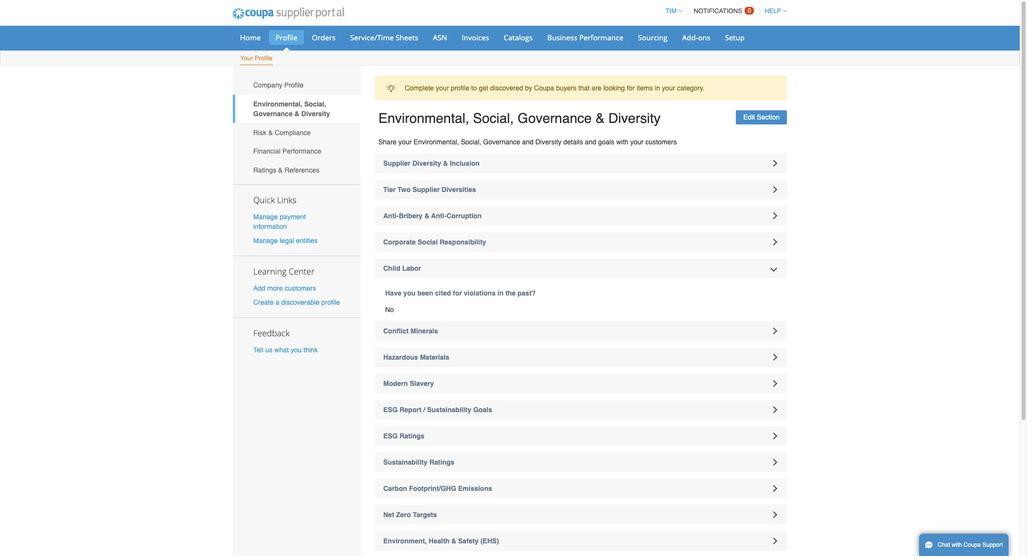 Task type: locate. For each thing, give the bounding box(es) containing it.
conflict minerals heading
[[375, 322, 787, 341]]

2 esg from the top
[[384, 432, 398, 440]]

and left goals
[[585, 138, 597, 146]]

navigation containing notifications 0
[[662, 1, 787, 20]]

sourcing
[[638, 33, 668, 42]]

catalogs
[[504, 33, 533, 42]]

& right "risk"
[[269, 129, 273, 137]]

1 vertical spatial customers
[[285, 285, 316, 292]]

esg report / sustainability goals heading
[[375, 400, 787, 420]]

ratings down financial
[[253, 166, 276, 174]]

chat with coupa support
[[938, 542, 1004, 549]]

ratings up carbon footprint/ghg emissions
[[430, 459, 455, 466]]

coupa left support on the bottom right of page
[[964, 542, 982, 549]]

navigation
[[662, 1, 787, 20]]

with right goals
[[617, 138, 629, 146]]

esg inside esg report / sustainability goals dropdown button
[[384, 406, 398, 414]]

minerals
[[411, 327, 438, 335]]

1 vertical spatial sustainability
[[384, 459, 428, 466]]

1 vertical spatial for
[[453, 289, 462, 297]]

0 vertical spatial manage
[[253, 213, 278, 221]]

sustainability ratings button
[[375, 453, 787, 472]]

0 horizontal spatial you
[[291, 346, 302, 354]]

supplier right two
[[413, 186, 440, 194]]

0 vertical spatial supplier
[[384, 160, 411, 167]]

two
[[398, 186, 411, 194]]

sustainability
[[427, 406, 472, 414], [384, 459, 428, 466]]

profile
[[451, 84, 470, 92], [322, 299, 340, 307]]

quick links
[[253, 194, 297, 206]]

0 vertical spatial environmental,
[[253, 100, 303, 108]]

corporate social responsibility heading
[[375, 232, 787, 252]]

social, inside environmental, social, governance & diversity
[[304, 100, 326, 108]]

esg up sustainability ratings
[[384, 432, 398, 440]]

safety
[[458, 537, 479, 545]]

2 vertical spatial ratings
[[430, 459, 455, 466]]

0 horizontal spatial performance
[[283, 148, 322, 155]]

footprint/ghg
[[409, 485, 457, 493]]

1 vertical spatial environmental,
[[379, 111, 469, 126]]

asn link
[[427, 30, 454, 45]]

performance for business performance
[[580, 33, 624, 42]]

sustainability right /
[[427, 406, 472, 414]]

that
[[579, 84, 590, 92]]

manage payment information
[[253, 213, 306, 230]]

performance for financial performance
[[283, 148, 322, 155]]

1 vertical spatial esg
[[384, 432, 398, 440]]

have
[[385, 289, 402, 297]]

esg
[[384, 406, 398, 414], [384, 432, 398, 440]]

manage for manage payment information
[[253, 213, 278, 221]]

social, down get
[[473, 111, 514, 126]]

1 vertical spatial profile
[[255, 54, 273, 62]]

0 horizontal spatial environmental, social, governance & diversity
[[253, 100, 330, 118]]

profile down coupa supplier portal image
[[276, 33, 298, 42]]

references
[[285, 166, 320, 174]]

setup link
[[719, 30, 751, 45]]

manage up information
[[253, 213, 278, 221]]

child labor heading
[[375, 259, 787, 278]]

& inside environmental, social, governance & diversity
[[295, 110, 300, 118]]

2 and from the left
[[585, 138, 597, 146]]

legal
[[280, 237, 294, 245]]

tier two supplier diversities heading
[[375, 180, 787, 199]]

anti- down tier
[[384, 212, 399, 220]]

environmental, down 'company profile'
[[253, 100, 303, 108]]

conflict minerals button
[[375, 322, 787, 341]]

add-
[[683, 33, 699, 42]]

you left think
[[291, 346, 302, 354]]

tell us what you think
[[253, 346, 318, 354]]

0 vertical spatial customers
[[646, 138, 677, 146]]

0 horizontal spatial coupa
[[534, 84, 555, 92]]

sourcing link
[[632, 30, 674, 45]]

for
[[627, 84, 635, 92], [453, 289, 462, 297]]

0 horizontal spatial and
[[522, 138, 534, 146]]

0 horizontal spatial profile
[[322, 299, 340, 307]]

bribery
[[399, 212, 423, 220]]

manage inside manage payment information
[[253, 213, 278, 221]]

with inside button
[[952, 542, 963, 549]]

0 horizontal spatial supplier
[[384, 160, 411, 167]]

materials
[[420, 354, 450, 361]]

0 vertical spatial ratings
[[253, 166, 276, 174]]

manage down information
[[253, 237, 278, 245]]

anti-bribery & anti-corruption heading
[[375, 206, 787, 226]]

and
[[522, 138, 534, 146], [585, 138, 597, 146]]

conflict minerals
[[384, 327, 438, 335]]

1 vertical spatial supplier
[[413, 186, 440, 194]]

1 anti- from the left
[[384, 212, 399, 220]]

for inside alert
[[627, 84, 635, 92]]

ratings down report
[[400, 432, 425, 440]]

environmental, social, governance & diversity up compliance on the top of the page
[[253, 100, 330, 118]]

0 vertical spatial profile
[[451, 84, 470, 92]]

profile inside your profile 'link'
[[255, 54, 273, 62]]

net zero targets heading
[[375, 505, 787, 525]]

0 horizontal spatial with
[[617, 138, 629, 146]]

0
[[748, 7, 752, 14]]

manage
[[253, 213, 278, 221], [253, 237, 278, 245]]

carbon
[[384, 485, 407, 493]]

0 horizontal spatial customers
[[285, 285, 316, 292]]

environmental, up supplier diversity & inclusion
[[414, 138, 459, 146]]

1 horizontal spatial performance
[[580, 33, 624, 42]]

chat with coupa support button
[[920, 534, 1009, 556]]

your profile
[[240, 54, 273, 62]]

environment,
[[384, 537, 427, 545]]

anti- up corporate social responsibility
[[431, 212, 447, 220]]

esg inside esg ratings dropdown button
[[384, 432, 398, 440]]

1 horizontal spatial in
[[655, 84, 660, 92]]

feedback
[[253, 327, 290, 339]]

category.
[[678, 84, 705, 92]]

1 vertical spatial ratings
[[400, 432, 425, 440]]

environmental, down complete at the left top
[[379, 111, 469, 126]]

1 horizontal spatial with
[[952, 542, 963, 549]]

anti-bribery & anti-corruption
[[384, 212, 482, 220]]

1 vertical spatial with
[[952, 542, 963, 549]]

1 horizontal spatial profile
[[451, 84, 470, 92]]

1 horizontal spatial ratings
[[400, 432, 425, 440]]

1 horizontal spatial and
[[585, 138, 597, 146]]

social,
[[304, 100, 326, 108], [473, 111, 514, 126], [461, 138, 482, 146]]

social, down the company profile link
[[304, 100, 326, 108]]

you left been on the left bottom of the page
[[404, 289, 416, 297]]

2 manage from the top
[[253, 237, 278, 245]]

edit section link
[[737, 111, 787, 125]]

think
[[304, 346, 318, 354]]

1 esg from the top
[[384, 406, 398, 414]]

esg ratings button
[[375, 427, 787, 446]]

coupa inside button
[[964, 542, 982, 549]]

modern slavery
[[384, 380, 434, 388]]

and left details
[[522, 138, 534, 146]]

anti-
[[384, 212, 399, 220], [431, 212, 447, 220]]

your left category. at right top
[[662, 84, 676, 92]]

in right "items"
[[655, 84, 660, 92]]

1 and from the left
[[522, 138, 534, 146]]

esg left report
[[384, 406, 398, 414]]

for right cited
[[453, 289, 462, 297]]

1 horizontal spatial for
[[627, 84, 635, 92]]

share
[[379, 138, 397, 146]]

profile right discoverable
[[322, 299, 340, 307]]

conflict
[[384, 327, 409, 335]]

your right complete at the left top
[[436, 84, 449, 92]]

invoices
[[462, 33, 489, 42]]

diversity up risk & compliance 'link'
[[301, 110, 330, 118]]

1 vertical spatial manage
[[253, 237, 278, 245]]

0 vertical spatial coupa
[[534, 84, 555, 92]]

information
[[253, 223, 287, 230]]

hazardous
[[384, 354, 418, 361]]

1 vertical spatial you
[[291, 346, 302, 354]]

for left "items"
[[627, 84, 635, 92]]

0 vertical spatial you
[[404, 289, 416, 297]]

child labor
[[384, 265, 421, 272]]

diversity inside dropdown button
[[413, 160, 441, 167]]

home
[[240, 33, 261, 42]]

manage legal entities
[[253, 237, 318, 245]]

2 vertical spatial social,
[[461, 138, 482, 146]]

child
[[384, 265, 401, 272]]

with right chat at the right of the page
[[952, 542, 963, 549]]

& up risk & compliance 'link'
[[295, 110, 300, 118]]

slavery
[[410, 380, 434, 388]]

your
[[436, 84, 449, 92], [662, 84, 676, 92], [399, 138, 412, 146], [631, 138, 644, 146]]

edit
[[744, 113, 756, 121]]

modern slavery heading
[[375, 374, 787, 393]]

profile for your profile
[[255, 54, 273, 62]]

performance inside "link"
[[580, 33, 624, 42]]

0 horizontal spatial ratings
[[253, 166, 276, 174]]

support
[[983, 542, 1004, 549]]

environment, health & safety (ehs)
[[384, 537, 499, 545]]

2 horizontal spatial ratings
[[430, 459, 455, 466]]

ratings & references link
[[233, 161, 361, 180]]

(ehs)
[[481, 537, 499, 545]]

environmental, social, governance & diversity up share your environmental, social, governance and diversity details and goals with your customers
[[379, 111, 661, 126]]

hazardous materials heading
[[375, 348, 787, 367]]

items
[[637, 84, 653, 92]]

environment, health & safety (ehs) heading
[[375, 532, 787, 551]]

in left the
[[498, 289, 504, 297]]

in inside alert
[[655, 84, 660, 92]]

0 vertical spatial in
[[655, 84, 660, 92]]

0 vertical spatial social,
[[304, 100, 326, 108]]

section
[[757, 113, 780, 121]]

profile
[[276, 33, 298, 42], [255, 54, 273, 62], [284, 81, 304, 89]]

1 manage from the top
[[253, 213, 278, 221]]

goals
[[474, 406, 493, 414]]

0 horizontal spatial anti-
[[384, 212, 399, 220]]

environment, health & safety (ehs) button
[[375, 532, 787, 551]]

social, up inclusion
[[461, 138, 482, 146]]

1 horizontal spatial you
[[404, 289, 416, 297]]

1 horizontal spatial environmental, social, governance & diversity
[[379, 111, 661, 126]]

0 horizontal spatial in
[[498, 289, 504, 297]]

carbon footprint/ghg emissions heading
[[375, 479, 787, 499]]

0 vertical spatial sustainability
[[427, 406, 472, 414]]

governance inside environmental, social, governance & diversity
[[253, 110, 293, 118]]

coupa right by
[[534, 84, 555, 92]]

environmental, social, governance & diversity
[[253, 100, 330, 118], [379, 111, 661, 126]]

diversity up the tier two supplier diversities at the left top of the page
[[413, 160, 441, 167]]

sheets
[[396, 33, 419, 42]]

profile inside the company profile link
[[284, 81, 304, 89]]

& left the safety at left
[[452, 537, 457, 545]]

1 vertical spatial coupa
[[964, 542, 982, 549]]

profile left to
[[451, 84, 470, 92]]

0 vertical spatial profile
[[276, 33, 298, 42]]

1 horizontal spatial coupa
[[964, 542, 982, 549]]

sustainability ratings
[[384, 459, 455, 466]]

performance up references at the top left of the page
[[283, 148, 322, 155]]

corruption
[[447, 212, 482, 220]]

manage for manage legal entities
[[253, 237, 278, 245]]

supplier down share
[[384, 160, 411, 167]]

1 horizontal spatial anti-
[[431, 212, 447, 220]]

2 vertical spatial profile
[[284, 81, 304, 89]]

profile right your
[[255, 54, 273, 62]]

0 vertical spatial for
[[627, 84, 635, 92]]

0 vertical spatial esg
[[384, 406, 398, 414]]

coupa supplier portal image
[[226, 1, 351, 26]]

profile up environmental, social, governance & diversity link
[[284, 81, 304, 89]]

performance right business
[[580, 33, 624, 42]]

carbon footprint/ghg emissions button
[[375, 479, 787, 499]]

1 vertical spatial performance
[[283, 148, 322, 155]]

inclusion
[[450, 160, 480, 167]]

past?
[[518, 289, 536, 297]]

what
[[275, 346, 289, 354]]

environmental, social, governance & diversity link
[[233, 95, 361, 123]]

0 vertical spatial with
[[617, 138, 629, 146]]

sustainability down esg ratings on the bottom of page
[[384, 459, 428, 466]]

0 vertical spatial performance
[[580, 33, 624, 42]]

customers
[[646, 138, 677, 146], [285, 285, 316, 292]]



Task type: vqa. For each thing, say whether or not it's contained in the screenshot.
information
yes



Task type: describe. For each thing, give the bounding box(es) containing it.
a
[[276, 299, 280, 307]]

coupa inside alert
[[534, 84, 555, 92]]

profile for company profile
[[284, 81, 304, 89]]

buyers
[[556, 84, 577, 92]]

emissions
[[458, 485, 492, 493]]

help
[[765, 7, 782, 15]]

more
[[267, 285, 283, 292]]

esg for esg ratings
[[384, 432, 398, 440]]

diversity left details
[[536, 138, 562, 146]]

& inside 'link'
[[269, 129, 273, 137]]

diversity down "items"
[[609, 111, 661, 126]]

corporate
[[384, 238, 416, 246]]

targets
[[413, 511, 437, 519]]

you inside 'tell us what you think' button
[[291, 346, 302, 354]]

been
[[418, 289, 434, 297]]

1 vertical spatial social,
[[473, 111, 514, 126]]

manage legal entities link
[[253, 237, 318, 245]]

financial
[[253, 148, 281, 155]]

ratings for sustainability
[[430, 459, 455, 466]]

1 vertical spatial profile
[[322, 299, 340, 307]]

us
[[266, 346, 273, 354]]

add-ons link
[[676, 30, 717, 45]]

notifications 0
[[694, 7, 752, 15]]

quick
[[253, 194, 275, 206]]

entities
[[296, 237, 318, 245]]

0 horizontal spatial for
[[453, 289, 462, 297]]

2 vertical spatial environmental,
[[414, 138, 459, 146]]

& inside 'dropdown button'
[[452, 537, 457, 545]]

tier two supplier diversities
[[384, 186, 476, 194]]

the
[[506, 289, 516, 297]]

modern
[[384, 380, 408, 388]]

chat
[[938, 542, 951, 549]]

add more customers
[[253, 285, 316, 292]]

add-ons
[[683, 33, 711, 42]]

tell us what you think button
[[253, 345, 318, 355]]

supplier diversity & inclusion heading
[[375, 154, 787, 173]]

modern slavery button
[[375, 374, 787, 393]]

learning center
[[253, 266, 315, 277]]

report
[[400, 406, 422, 414]]

business
[[548, 33, 578, 42]]

& left inclusion
[[443, 160, 448, 167]]

tim link
[[662, 7, 683, 15]]

sustainability ratings heading
[[375, 453, 787, 472]]

profile inside complete your profile to get discovered by coupa buyers that are looking for items in your category. alert
[[451, 84, 470, 92]]

add more customers link
[[253, 285, 316, 292]]

net zero targets
[[384, 511, 437, 519]]

manage payment information link
[[253, 213, 306, 230]]

violations
[[464, 289, 496, 297]]

compliance
[[275, 129, 311, 137]]

company profile link
[[233, 76, 361, 95]]

catalogs link
[[498, 30, 539, 45]]

your profile link
[[240, 53, 273, 65]]

profile link
[[269, 30, 304, 45]]

& right bribery
[[425, 212, 430, 220]]

1 horizontal spatial supplier
[[413, 186, 440, 194]]

complete
[[405, 84, 434, 92]]

orders
[[312, 33, 336, 42]]

social
[[418, 238, 438, 246]]

your right share
[[399, 138, 412, 146]]

risk & compliance link
[[233, 123, 361, 142]]

esg ratings heading
[[375, 427, 787, 446]]

no
[[385, 306, 394, 314]]

/
[[424, 406, 426, 414]]

add
[[253, 285, 266, 292]]

help link
[[761, 7, 787, 15]]

share your environmental, social, governance and diversity details and goals with your customers
[[379, 138, 677, 146]]

esg ratings
[[384, 432, 425, 440]]

anti-bribery & anti-corruption button
[[375, 206, 787, 226]]

ons
[[699, 33, 711, 42]]

invoices link
[[456, 30, 496, 45]]

service/time sheets link
[[344, 30, 425, 45]]

ratings for esg
[[400, 432, 425, 440]]

risk
[[253, 129, 267, 137]]

net
[[384, 511, 394, 519]]

create a discoverable profile link
[[253, 299, 340, 307]]

responsibility
[[440, 238, 486, 246]]

& down financial performance
[[278, 166, 283, 174]]

your right goals
[[631, 138, 644, 146]]

complete your profile to get discovered by coupa buyers that are looking for items in your category.
[[405, 84, 705, 92]]

2 anti- from the left
[[431, 212, 447, 220]]

diversity inside environmental, social, governance & diversity
[[301, 110, 330, 118]]

net zero targets button
[[375, 505, 787, 525]]

service/time
[[350, 33, 394, 42]]

notifications
[[694, 7, 743, 15]]

get
[[479, 84, 489, 92]]

learning
[[253, 266, 287, 277]]

supplier diversity & inclusion button
[[375, 154, 787, 173]]

business performance
[[548, 33, 624, 42]]

tier two supplier diversities button
[[375, 180, 787, 199]]

corporate social responsibility button
[[375, 232, 787, 252]]

zero
[[396, 511, 411, 519]]

complete your profile to get discovered by coupa buyers that are looking for items in your category. alert
[[375, 76, 787, 100]]

1 vertical spatial in
[[498, 289, 504, 297]]

1 horizontal spatial customers
[[646, 138, 677, 146]]

business performance link
[[541, 30, 630, 45]]

esg report / sustainability goals button
[[375, 400, 787, 420]]

& up goals
[[596, 111, 605, 126]]

cited
[[435, 289, 451, 297]]

orders link
[[306, 30, 342, 45]]

ratings & references
[[253, 166, 320, 174]]

environmental, inside environmental, social, governance & diversity
[[253, 100, 303, 108]]

esg for esg report / sustainability goals
[[384, 406, 398, 414]]

esg report / sustainability goals
[[384, 406, 493, 414]]



